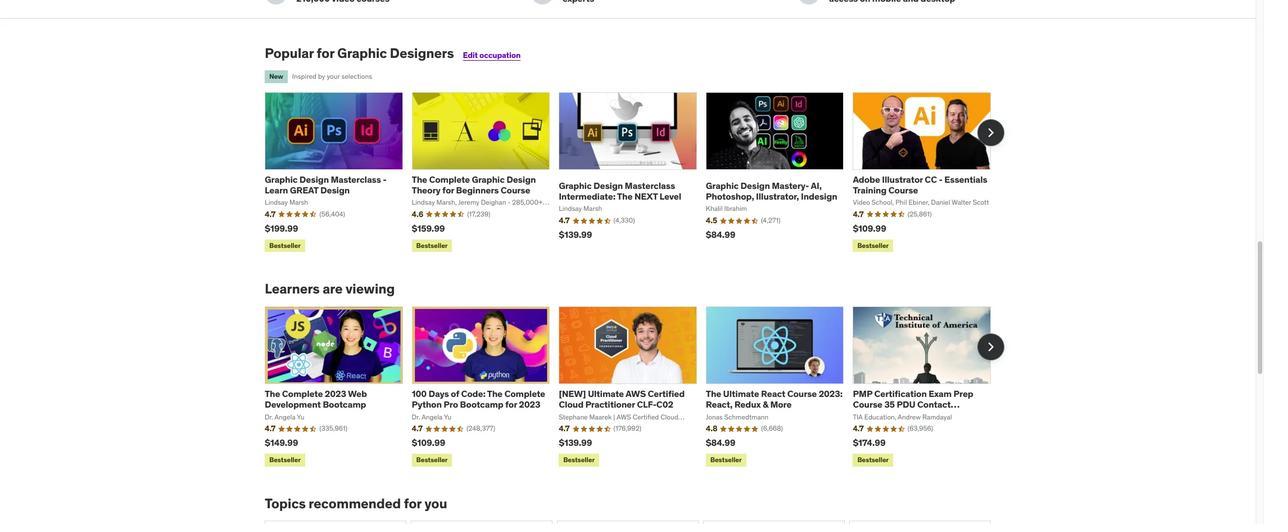 Task type: locate. For each thing, give the bounding box(es) containing it.
the inside graphic design masterclass intermediate: the next level
[[617, 191, 633, 202]]

theory
[[412, 184, 441, 196]]

1 horizontal spatial 2023
[[519, 399, 541, 410]]

ultimate
[[588, 388, 624, 399], [723, 388, 759, 399]]

aws
[[626, 388, 646, 399]]

new
[[269, 72, 283, 81]]

bootcamp right development
[[323, 399, 366, 410]]

for right code:
[[505, 399, 517, 410]]

design right great
[[320, 184, 350, 196]]

complete
[[429, 174, 470, 185], [282, 388, 323, 399], [505, 388, 545, 399]]

&
[[763, 399, 769, 410]]

masterclass inside 'graphic design masterclass - learn great design'
[[331, 174, 381, 185]]

certified
[[648, 388, 685, 399]]

masterclass inside graphic design masterclass intermediate: the next level
[[625, 180, 675, 191]]

you
[[425, 495, 447, 512]]

design right beginners
[[507, 174, 536, 185]]

for
[[317, 44, 335, 62], [443, 184, 454, 196], [505, 399, 517, 410], [404, 495, 422, 512]]

bootcamp inside the complete 2023 web development bootcamp
[[323, 399, 366, 410]]

code:
[[461, 388, 486, 399]]

graphic design masterclass - learn great design link
[[265, 174, 387, 196]]

development
[[265, 399, 321, 410]]

1 ultimate from the left
[[588, 388, 624, 399]]

1 horizontal spatial masterclass
[[625, 180, 675, 191]]

0 horizontal spatial 2023
[[325, 388, 346, 399]]

0 horizontal spatial -
[[383, 174, 387, 185]]

ultimate left aws
[[588, 388, 624, 399]]

0 horizontal spatial bootcamp
[[323, 399, 366, 410]]

graphic design mastery- ai, photoshop, illustrator, indesign link
[[706, 180, 838, 202]]

for inside 100 days of code: the complete python pro bootcamp for 2023
[[505, 399, 517, 410]]

- inside 'graphic design masterclass - learn great design'
[[383, 174, 387, 185]]

the for the complete 2023 web development bootcamp
[[265, 388, 280, 399]]

100
[[412, 388, 427, 399]]

-
[[383, 174, 387, 185], [939, 174, 943, 185]]

2 bootcamp from the left
[[460, 399, 504, 410]]

ultimate for practitioner
[[588, 388, 624, 399]]

design
[[300, 174, 329, 185], [507, 174, 536, 185], [594, 180, 623, 191], [741, 180, 770, 191], [320, 184, 350, 196]]

1 horizontal spatial complete
[[429, 174, 470, 185]]

learners
[[265, 280, 320, 298]]

design inside graphic design mastery- ai, photoshop, illustrator, indesign
[[741, 180, 770, 191]]

graphic
[[337, 44, 387, 62], [265, 174, 298, 185], [472, 174, 505, 185], [559, 180, 592, 191], [706, 180, 739, 191]]

0 horizontal spatial ultimate
[[588, 388, 624, 399]]

1 bootcamp from the left
[[323, 399, 366, 410]]

for inside the complete graphic design theory for beginners course
[[443, 184, 454, 196]]

course left 35 at the right
[[853, 399, 883, 410]]

the complete 2023 web development bootcamp link
[[265, 388, 367, 410]]

graphic inside 'graphic design masterclass - learn great design'
[[265, 174, 298, 185]]

- left theory
[[383, 174, 387, 185]]

popular
[[265, 44, 314, 62]]

2023 left 'cloud'
[[519, 399, 541, 410]]

1 carousel element from the top
[[265, 92, 1005, 254]]

complete inside 100 days of code: the complete python pro bootcamp for 2023
[[505, 388, 545, 399]]

1 vertical spatial carousel element
[[265, 306, 1005, 469]]

design for graphic design masterclass - learn great design
[[300, 174, 329, 185]]

cc
[[925, 174, 937, 185]]

the inside 100 days of code: the complete python pro bootcamp for 2023
[[487, 388, 503, 399]]

popular for graphic designers
[[265, 44, 454, 62]]

graphic design masterclass intermediate: the next level link
[[559, 180, 682, 202]]

c02
[[657, 399, 674, 410]]

0 horizontal spatial masterclass
[[331, 174, 381, 185]]

complete inside the complete graphic design theory for beginners course
[[429, 174, 470, 185]]

training
[[853, 184, 887, 196]]

design left next
[[594, 180, 623, 191]]

1 - from the left
[[383, 174, 387, 185]]

2 ultimate from the left
[[723, 388, 759, 399]]

edit occupation
[[463, 50, 521, 60]]

next image
[[982, 338, 1000, 356]]

the inside the complete graphic design theory for beginners course
[[412, 174, 427, 185]]

mastery-
[[772, 180, 809, 191]]

ultimate left &
[[723, 388, 759, 399]]

for left you
[[404, 495, 422, 512]]

graphic design mastery- ai, photoshop, illustrator, indesign
[[706, 180, 838, 202]]

complete inside the complete 2023 web development bootcamp
[[282, 388, 323, 399]]

- right the 'cc'
[[939, 174, 943, 185]]

bootcamp
[[323, 399, 366, 410], [460, 399, 504, 410]]

0 vertical spatial carousel element
[[265, 92, 1005, 254]]

carousel element
[[265, 92, 1005, 254], [265, 306, 1005, 469]]

for right theory
[[443, 184, 454, 196]]

bootcamp right of
[[460, 399, 504, 410]]

design inside graphic design masterclass intermediate: the next level
[[594, 180, 623, 191]]

2 horizontal spatial complete
[[505, 388, 545, 399]]

course right beginners
[[501, 184, 530, 196]]

the ultimate react course 2023: react, redux & more
[[706, 388, 843, 410]]

2 - from the left
[[939, 174, 943, 185]]

1 horizontal spatial bootcamp
[[460, 399, 504, 410]]

the complete graphic design theory for beginners course
[[412, 174, 536, 196]]

2023 left web
[[325, 388, 346, 399]]

35
[[885, 399, 895, 410]]

bootcamp inside 100 days of code: the complete python pro bootcamp for 2023
[[460, 399, 504, 410]]

course left 2023:
[[788, 388, 817, 399]]

the
[[412, 174, 427, 185], [617, 191, 633, 202], [265, 388, 280, 399], [487, 388, 503, 399], [706, 388, 722, 399]]

1 horizontal spatial -
[[939, 174, 943, 185]]

adobe illustrator cc - essentials training course link
[[853, 174, 988, 196]]

design right learn
[[300, 174, 329, 185]]

course inside adobe illustrator cc - essentials training course
[[889, 184, 918, 196]]

photoshop,
[[706, 191, 754, 202]]

2 carousel element from the top
[[265, 306, 1005, 469]]

ultimate inside the ultimate react course 2023: react, redux & more
[[723, 388, 759, 399]]

the inside the ultimate react course 2023: react, redux & more
[[706, 388, 722, 399]]

[new] ultimate aws certified cloud practitioner clf-c02 link
[[559, 388, 685, 410]]

illustrator
[[882, 174, 923, 185]]

ultimate inside [new] ultimate aws certified cloud practitioner clf-c02
[[588, 388, 624, 399]]

course left the 'cc'
[[889, 184, 918, 196]]

the inside the complete 2023 web development bootcamp
[[265, 388, 280, 399]]

graphic for graphic design masterclass - learn great design
[[265, 174, 298, 185]]

- inside adobe illustrator cc - essentials training course
[[939, 174, 943, 185]]

course inside pmp certification exam prep course 35 pdu contact hours/pdu
[[853, 399, 883, 410]]

2023
[[325, 388, 346, 399], [519, 399, 541, 410]]

design left mastery-
[[741, 180, 770, 191]]

0 horizontal spatial complete
[[282, 388, 323, 399]]

graphic inside graphic design masterclass intermediate: the next level
[[559, 180, 592, 191]]

next image
[[982, 124, 1000, 142]]

[new]
[[559, 388, 586, 399]]

2023 inside the complete 2023 web development bootcamp
[[325, 388, 346, 399]]

masterclass
[[331, 174, 381, 185], [625, 180, 675, 191]]

carousel element containing the complete 2023 web development bootcamp
[[265, 306, 1005, 469]]

course
[[501, 184, 530, 196], [889, 184, 918, 196], [788, 388, 817, 399], [853, 399, 883, 410]]

occupation
[[480, 50, 521, 60]]

graphic inside graphic design mastery- ai, photoshop, illustrator, indesign
[[706, 180, 739, 191]]

1 horizontal spatial ultimate
[[723, 388, 759, 399]]



Task type: vqa. For each thing, say whether or not it's contained in the screenshot.
Carousel Element containing The Complete 2023 Web Development Bootcamp
yes



Task type: describe. For each thing, give the bounding box(es) containing it.
graphic for graphic design mastery- ai, photoshop, illustrator, indesign
[[706, 180, 739, 191]]

graphic design masterclass - learn great design
[[265, 174, 387, 196]]

design for graphic design mastery- ai, photoshop, illustrator, indesign
[[741, 180, 770, 191]]

contact
[[918, 399, 951, 410]]

web
[[348, 388, 367, 399]]

adobe illustrator cc - essentials training course
[[853, 174, 988, 196]]

topics recommended for you
[[265, 495, 447, 512]]

great
[[290, 184, 319, 196]]

course inside the complete graphic design theory for beginners course
[[501, 184, 530, 196]]

pro
[[444, 399, 458, 410]]

graphic inside the complete graphic design theory for beginners course
[[472, 174, 505, 185]]

inspired
[[292, 72, 317, 81]]

100 days of code: the complete python pro bootcamp for 2023
[[412, 388, 545, 410]]

carousel element containing graphic design masterclass - learn great design
[[265, 92, 1005, 254]]

viewing
[[346, 280, 395, 298]]

graphic design masterclass intermediate: the next level
[[559, 180, 682, 202]]

react
[[761, 388, 786, 399]]

edit
[[463, 50, 478, 60]]

essentials
[[945, 174, 988, 185]]

cloud
[[559, 399, 584, 410]]

illustrator,
[[756, 191, 799, 202]]

designers
[[390, 44, 454, 62]]

level
[[660, 191, 682, 202]]

your
[[327, 72, 340, 81]]

beginners
[[456, 184, 499, 196]]

design for graphic design masterclass intermediate: the next level
[[594, 180, 623, 191]]

days
[[429, 388, 449, 399]]

the complete 2023 web development bootcamp
[[265, 388, 367, 410]]

- for masterclass
[[383, 174, 387, 185]]

ultimate for react,
[[723, 388, 759, 399]]

next
[[635, 191, 658, 202]]

pmp certification exam prep course 35 pdu contact hours/pdu link
[[853, 388, 974, 421]]

learners are viewing
[[265, 280, 395, 298]]

by
[[318, 72, 325, 81]]

course inside the ultimate react course 2023: react, redux & more
[[788, 388, 817, 399]]

clf-
[[637, 399, 657, 410]]

intermediate:
[[559, 191, 616, 202]]

of
[[451, 388, 459, 399]]

inspired by your selections
[[292, 72, 372, 81]]

pmp
[[853, 388, 873, 399]]

complete for theory
[[429, 174, 470, 185]]

masterclass for design
[[331, 174, 381, 185]]

indesign
[[801, 191, 838, 202]]

are
[[323, 280, 343, 298]]

the ultimate react course 2023: react, redux & more link
[[706, 388, 843, 410]]

certification
[[875, 388, 927, 399]]

recommended
[[309, 495, 401, 512]]

pdu
[[897, 399, 916, 410]]

prep
[[954, 388, 974, 399]]

masterclass for level
[[625, 180, 675, 191]]

2023 inside 100 days of code: the complete python pro bootcamp for 2023
[[519, 399, 541, 410]]

the complete graphic design theory for beginners course link
[[412, 174, 536, 196]]

2023:
[[819, 388, 843, 399]]

exam
[[929, 388, 952, 399]]

practitioner
[[586, 399, 635, 410]]

more
[[771, 399, 792, 410]]

the for the complete graphic design theory for beginners course
[[412, 174, 427, 185]]

the for the ultimate react course 2023: react, redux & more
[[706, 388, 722, 399]]

adobe
[[853, 174, 880, 185]]

redux
[[735, 399, 761, 410]]

learn
[[265, 184, 288, 196]]

[new] ultimate aws certified cloud practitioner clf-c02
[[559, 388, 685, 410]]

design inside the complete graphic design theory for beginners course
[[507, 174, 536, 185]]

graphic for graphic design masterclass intermediate: the next level
[[559, 180, 592, 191]]

complete for development
[[282, 388, 323, 399]]

pmp certification exam prep course 35 pdu contact hours/pdu
[[853, 388, 974, 421]]

for up by
[[317, 44, 335, 62]]

selections
[[342, 72, 372, 81]]

hours/pdu
[[853, 410, 902, 421]]

- for cc
[[939, 174, 943, 185]]

100 days of code: the complete python pro bootcamp for 2023 link
[[412, 388, 545, 410]]

ai,
[[811, 180, 822, 191]]

topics
[[265, 495, 306, 512]]

react,
[[706, 399, 733, 410]]

python
[[412, 399, 442, 410]]

edit occupation button
[[463, 50, 521, 60]]



